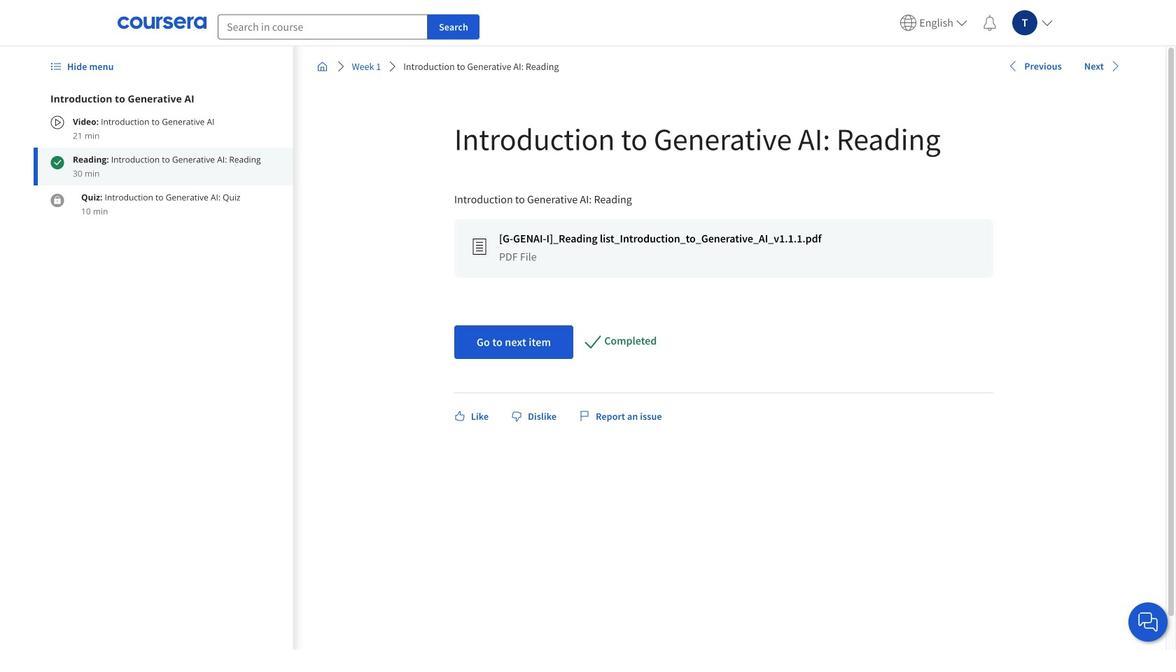 Task type: describe. For each thing, give the bounding box(es) containing it.
Search in course text field
[[218, 14, 428, 40]]

reading completed element
[[604, 334, 657, 351]]



Task type: vqa. For each thing, say whether or not it's contained in the screenshot.
Coursera IMAGE
yes



Task type: locate. For each thing, give the bounding box(es) containing it.
coursera image
[[118, 12, 207, 34]]

home image
[[317, 61, 328, 72]]



